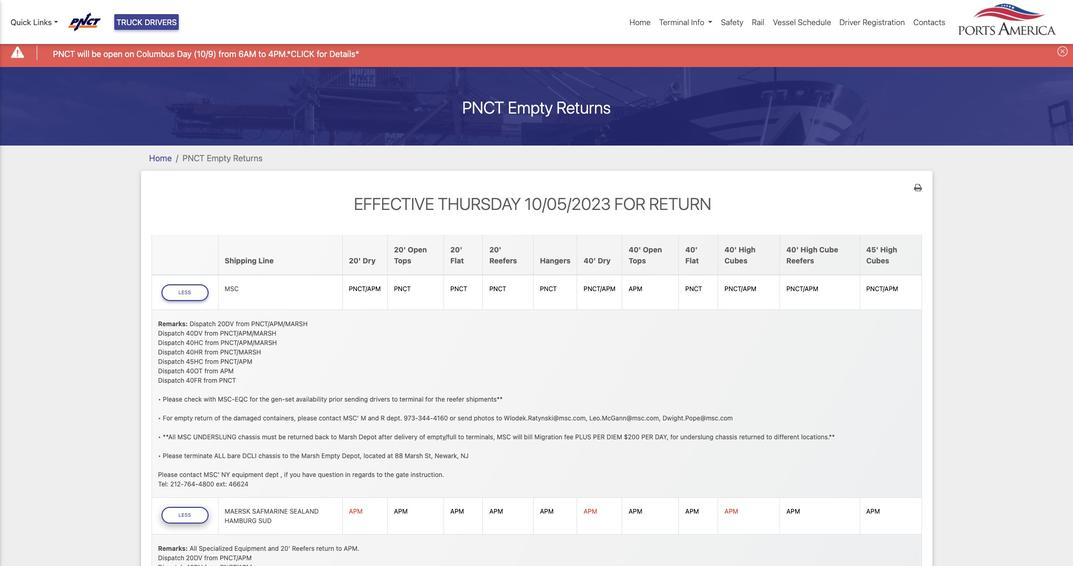 Task type: locate. For each thing, give the bounding box(es) containing it.
and right equipment
[[268, 545, 279, 553]]

0 vertical spatial please
[[163, 396, 182, 404]]

1 high from the left
[[739, 245, 756, 254]]

0 vertical spatial and
[[368, 415, 379, 422]]

0 horizontal spatial contact
[[179, 471, 202, 479]]

20dv
[[218, 320, 234, 328], [186, 555, 203, 563]]

1 horizontal spatial will
[[513, 433, 522, 441]]

cubes
[[725, 256, 748, 265], [867, 256, 890, 265]]

10/05/2023
[[525, 194, 611, 214]]

2 cubes from the left
[[867, 256, 890, 265]]

40' for 40' open tops
[[629, 245, 641, 254]]

2 horizontal spatial marsh
[[405, 452, 423, 460]]

to right regards
[[377, 471, 383, 479]]

remarks: inside the remarks: dispatch 20dv from pnct/apm/marsh dispatch 40dv from pnct/apm/marsh dispatch 40hc from pnct/apm/marsh dispatch 40hr from pnct/marsh dispatch 45hc from pnct/apm dispatch 40ot from apm dispatch 40fr from pnct
[[158, 320, 188, 328]]

4 • from the top
[[158, 452, 161, 460]]

6am
[[239, 49, 256, 59]]

1 horizontal spatial home link
[[626, 12, 655, 32]]

hangers
[[540, 256, 571, 265]]

vessel
[[773, 17, 796, 27]]

from left 6am
[[219, 49, 236, 59]]

0 horizontal spatial and
[[268, 545, 279, 553]]

0 vertical spatial less button
[[161, 285, 208, 302]]

• for •  for empty return of the damaged containers, please contact msc' m and r dept. 973-344-4160 or send photos  to wlodek.ratynski@msc.com, leo.mcgann@msc.com, dwight.pope@msc.com
[[158, 415, 161, 422]]

1 vertical spatial remarks:
[[158, 545, 188, 553]]

cubes down 45'
[[867, 256, 890, 265]]

to left apm.
[[336, 545, 342, 553]]

1 horizontal spatial msc
[[225, 285, 239, 293]]

to right 6am
[[259, 49, 266, 59]]

from right 40fr
[[204, 377, 217, 385]]

pnct/apm/marsh
[[251, 320, 308, 328], [220, 330, 277, 338], [221, 339, 277, 347]]

and left "r"
[[368, 415, 379, 422]]

0 horizontal spatial open
[[408, 245, 427, 254]]

1 horizontal spatial marsh
[[339, 433, 357, 441]]

40'
[[629, 245, 641, 254], [686, 245, 698, 254], [725, 245, 737, 254], [787, 245, 799, 254], [584, 256, 596, 265]]

0 vertical spatial less
[[179, 290, 191, 296]]

return down with
[[195, 415, 213, 422]]

per left diem in the right of the page
[[593, 433, 605, 441]]

20' reefers
[[490, 245, 517, 265]]

• left **all
[[158, 433, 161, 441]]

of
[[214, 415, 220, 422], [419, 433, 425, 441]]

from right '40hc'
[[205, 339, 219, 347]]

46624
[[229, 481, 249, 489]]

• please check with msc-eqc for the gen-set availability prior sending drivers to terminal for the reefer shipments**
[[158, 396, 503, 404]]

2 horizontal spatial empty
[[508, 97, 553, 117]]

shipping
[[225, 256, 257, 265]]

msc right **all
[[177, 433, 192, 441]]

0 horizontal spatial cubes
[[725, 256, 748, 265]]

dept
[[265, 471, 279, 479]]

1 vertical spatial and
[[268, 545, 279, 553]]

terminal info link
[[655, 12, 717, 32]]

40' right 40' open tops
[[686, 245, 698, 254]]

schedule
[[798, 17, 831, 27]]

1 returned from the left
[[288, 433, 313, 441]]

marsh up have
[[301, 452, 320, 460]]

prior
[[329, 396, 343, 404]]

20' inside the "20' open tops"
[[394, 245, 406, 254]]

msc' up "4800"
[[204, 471, 220, 479]]

contact down '• please check with msc-eqc for the gen-set availability prior sending drivers to terminal for the reefer shipments**'
[[319, 415, 341, 422]]

0 vertical spatial 20dv
[[218, 320, 234, 328]]

to right photos
[[496, 415, 502, 422]]

to right back
[[331, 433, 337, 441]]

2 vertical spatial empty
[[322, 452, 340, 460]]

1 tops from the left
[[394, 256, 411, 265]]

hamburg
[[225, 518, 257, 526]]

bare
[[227, 452, 241, 460]]

0 vertical spatial msc'
[[343, 415, 359, 422]]

0 horizontal spatial reefers
[[292, 545, 315, 553]]

pnct/apm down the 20' dry
[[349, 285, 381, 293]]

1 horizontal spatial per
[[642, 433, 654, 441]]

to right drivers
[[392, 396, 398, 404]]

0 horizontal spatial returned
[[288, 433, 313, 441]]

maersk
[[225, 508, 250, 516]]

0 vertical spatial remarks:
[[158, 320, 188, 328]]

marsh right 88
[[405, 452, 423, 460]]

40' right 40' flat
[[725, 245, 737, 254]]

20' for 20' open tops
[[394, 245, 406, 254]]

2 tops from the left
[[629, 256, 646, 265]]

0 horizontal spatial 20dv
[[186, 555, 203, 563]]

45hc
[[186, 358, 203, 366]]

please up tel:
[[158, 471, 178, 479]]

open left 40' flat
[[643, 245, 662, 254]]

0 horizontal spatial per
[[593, 433, 605, 441]]

links
[[33, 17, 52, 27]]

for inside alert
[[317, 49, 327, 59]]

the
[[260, 396, 269, 404], [436, 396, 445, 404], [222, 415, 232, 422], [290, 452, 300, 460], [385, 471, 394, 479]]

from inside the pnct will be open on columbus day (10/9) from 6am to 4pm.*click for details* link
[[219, 49, 236, 59]]

day
[[177, 49, 192, 59]]

info
[[691, 17, 705, 27]]

open inside 40' open tops
[[643, 245, 662, 254]]

on
[[125, 49, 134, 59]]

returned left different
[[739, 433, 765, 441]]

dispatch inside remarks: all specialized equipment and 20' reefers return to apm. dispatch 20dv from pnct/apm
[[158, 555, 184, 563]]

0 vertical spatial contact
[[319, 415, 341, 422]]

40' inside 40' high cube reefers
[[787, 245, 799, 254]]

0 vertical spatial pnct empty returns
[[462, 97, 611, 117]]

day,
[[655, 433, 669, 441]]

0 vertical spatial home
[[630, 17, 651, 27]]

1 less button from the top
[[161, 285, 208, 302]]

2 flat from the left
[[686, 256, 699, 265]]

1 dry from the left
[[363, 256, 376, 265]]

back
[[315, 433, 329, 441]]

please contact msc' ny equipment dept , if you have question in regards to the gate instruction. tel: 212-764-4800 ext: 46624
[[158, 471, 444, 489]]

high inside 45' high cubes
[[881, 245, 898, 254]]

1 horizontal spatial return
[[316, 545, 334, 553]]

the up the you
[[290, 452, 300, 460]]

remarks: for remarks: dispatch 20dv from pnct/apm/marsh dispatch 40dv from pnct/apm/marsh dispatch 40hc from pnct/apm/marsh dispatch 40hr from pnct/marsh dispatch 45hc from pnct/apm dispatch 40ot from apm dispatch 40fr from pnct
[[158, 320, 188, 328]]

returns
[[557, 97, 611, 117], [233, 153, 263, 163]]

high inside 40' high cube reefers
[[801, 245, 818, 254]]

question
[[318, 471, 344, 479]]

returned
[[288, 433, 313, 441], [739, 433, 765, 441]]

contact
[[319, 415, 341, 422], [179, 471, 202, 479]]

return
[[649, 194, 712, 214]]

msc'
[[343, 415, 359, 422], [204, 471, 220, 479]]

**all
[[163, 433, 176, 441]]

0 horizontal spatial be
[[92, 49, 101, 59]]

0 horizontal spatial msc'
[[204, 471, 220, 479]]

availability
[[296, 396, 327, 404]]

1 horizontal spatial high
[[801, 245, 818, 254]]

0 horizontal spatial tops
[[394, 256, 411, 265]]

1 horizontal spatial dry
[[598, 256, 611, 265]]

reefers inside remarks: all specialized equipment and 20' reefers return to apm. dispatch 20dv from pnct/apm
[[292, 545, 315, 553]]

remarks: inside remarks: all specialized equipment and 20' reefers return to apm. dispatch 20dv from pnct/apm
[[158, 545, 188, 553]]

per
[[593, 433, 605, 441], [642, 433, 654, 441]]

1 horizontal spatial returned
[[739, 433, 765, 441]]

2 less button from the top
[[161, 508, 208, 524]]

1 vertical spatial less button
[[161, 508, 208, 524]]

1 horizontal spatial pnct empty returns
[[462, 97, 611, 117]]

0 vertical spatial be
[[92, 49, 101, 59]]

remarks: up 40dv
[[158, 320, 188, 328]]

locations.**
[[801, 433, 835, 441]]

,
[[281, 471, 282, 479]]

1 vertical spatial please
[[163, 452, 182, 460]]

be
[[92, 49, 101, 59], [279, 433, 286, 441]]

please up 'for'
[[163, 396, 182, 404]]

at
[[387, 452, 393, 460]]

40' inside 40' high cubes
[[725, 245, 737, 254]]

1 horizontal spatial returns
[[557, 97, 611, 117]]

less
[[179, 290, 191, 296], [179, 513, 191, 519]]

tops inside the "20' open tops"
[[394, 256, 411, 265]]

rail
[[752, 17, 765, 27]]

tops for 20'
[[394, 256, 411, 265]]

remarks: left all
[[158, 545, 188, 553]]

20' for 20' reefers
[[490, 245, 502, 254]]

please down **all
[[163, 452, 182, 460]]

photos
[[474, 415, 495, 422]]

0 horizontal spatial will
[[77, 49, 89, 59]]

20' inside 20' reefers
[[490, 245, 502, 254]]

and
[[368, 415, 379, 422], [268, 545, 279, 553]]

0 horizontal spatial return
[[195, 415, 213, 422]]

less button
[[161, 285, 208, 302], [161, 508, 208, 524]]

flat
[[451, 256, 464, 265], [686, 256, 699, 265]]

2 remarks: from the top
[[158, 545, 188, 553]]

please inside please contact msc' ny equipment dept , if you have question in regards to the gate instruction. tel: 212-764-4800 ext: 46624
[[158, 471, 178, 479]]

2 horizontal spatial reefers
[[787, 256, 815, 265]]

20dv up pnct/marsh
[[218, 320, 234, 328]]

1 cubes from the left
[[725, 256, 748, 265]]

high for 40' high cube reefers
[[801, 245, 818, 254]]

marsh up depot, on the bottom left
[[339, 433, 357, 441]]

less button up 40dv
[[161, 285, 208, 302]]

apm inside the remarks: dispatch 20dv from pnct/apm/marsh dispatch 40dv from pnct/apm/marsh dispatch 40hc from pnct/apm/marsh dispatch 40hr from pnct/marsh dispatch 45hc from pnct/apm dispatch 40ot from apm dispatch 40fr from pnct
[[220, 367, 234, 375]]

for right "day,"
[[671, 433, 679, 441]]

be left open
[[92, 49, 101, 59]]

details*
[[330, 49, 359, 59]]

2 high from the left
[[801, 245, 818, 254]]

1 vertical spatial return
[[316, 545, 334, 553]]

to up "if"
[[282, 452, 288, 460]]

0 vertical spatial empty
[[508, 97, 553, 117]]

2 dry from the left
[[598, 256, 611, 265]]

40' inside 40' flat
[[686, 245, 698, 254]]

1 flat from the left
[[451, 256, 464, 265]]

1 vertical spatial returns
[[233, 153, 263, 163]]

1 horizontal spatial flat
[[686, 256, 699, 265]]

tops right the 20' dry
[[394, 256, 411, 265]]

0 horizontal spatial msc
[[177, 433, 192, 441]]

1 horizontal spatial and
[[368, 415, 379, 422]]

1 vertical spatial msc'
[[204, 471, 220, 479]]

1 vertical spatial be
[[279, 433, 286, 441]]

0 horizontal spatial high
[[739, 245, 756, 254]]

1 horizontal spatial 20dv
[[218, 320, 234, 328]]

• up tel:
[[158, 452, 161, 460]]

20dv inside the remarks: dispatch 20dv from pnct/apm/marsh dispatch 40dv from pnct/apm/marsh dispatch 40hc from pnct/apm/marsh dispatch 40hr from pnct/marsh dispatch 45hc from pnct/apm dispatch 40ot from apm dispatch 40fr from pnct
[[218, 320, 234, 328]]

40' right hangers
[[584, 256, 596, 265]]

apm
[[629, 285, 643, 293], [220, 367, 234, 375], [349, 508, 363, 516], [394, 508, 408, 516], [451, 508, 464, 516], [490, 508, 503, 516], [540, 508, 554, 516], [584, 508, 598, 516], [629, 508, 643, 516], [686, 508, 699, 516], [725, 508, 739, 516], [787, 508, 801, 516], [867, 508, 880, 516]]

cubes right 40' flat
[[725, 256, 748, 265]]

1 vertical spatial empty
[[207, 153, 231, 163]]

will left bill
[[513, 433, 522, 441]]

less down 764-
[[179, 513, 191, 519]]

for left details*
[[317, 49, 327, 59]]

2 vertical spatial please
[[158, 471, 178, 479]]

40' open tops
[[629, 245, 662, 265]]

of right delivery
[[419, 433, 425, 441]]

1 horizontal spatial of
[[419, 433, 425, 441]]

of up underslung
[[214, 415, 220, 422]]

gen-
[[271, 396, 285, 404]]

be right the must
[[279, 433, 286, 441]]

tops inside 40' open tops
[[629, 256, 646, 265]]

20' inside '20' flat'
[[451, 245, 463, 254]]

2 horizontal spatial high
[[881, 245, 898, 254]]

from up pnct/marsh
[[236, 320, 250, 328]]

cubes inside 40' high cubes
[[725, 256, 748, 265]]

tops right 40' dry
[[629, 256, 646, 265]]

msc' left m
[[343, 415, 359, 422]]

pnct/apm down 45' high cubes
[[867, 285, 899, 293]]

chassis
[[238, 433, 260, 441], [716, 433, 738, 441], [259, 452, 281, 460]]

1 vertical spatial home link
[[149, 153, 172, 163]]

0 horizontal spatial dry
[[363, 256, 376, 265]]

88
[[395, 452, 403, 460]]

2 open from the left
[[643, 245, 662, 254]]

1 horizontal spatial home
[[630, 17, 651, 27]]

0 vertical spatial will
[[77, 49, 89, 59]]

pnct/apm
[[349, 285, 381, 293], [584, 285, 616, 293], [725, 285, 757, 293], [787, 285, 819, 293], [867, 285, 899, 293], [221, 358, 253, 366], [220, 555, 252, 563]]

r
[[381, 415, 385, 422]]

flat right 40' open tops
[[686, 256, 699, 265]]

1 horizontal spatial tops
[[629, 256, 646, 265]]

msc down "shipping"
[[225, 285, 239, 293]]

20dv down all
[[186, 555, 203, 563]]

marsh
[[339, 433, 357, 441], [301, 452, 320, 460], [405, 452, 423, 460]]

1 horizontal spatial open
[[643, 245, 662, 254]]

will left open
[[77, 49, 89, 59]]

dry left 40' open tops
[[598, 256, 611, 265]]

home
[[630, 17, 651, 27], [149, 153, 172, 163]]

high inside 40' high cubes
[[739, 245, 756, 254]]

flat for 20' flat
[[451, 256, 464, 265]]

return inside remarks: all specialized equipment and 20' reefers return to apm. dispatch 20dv from pnct/apm
[[316, 545, 334, 553]]

1 open from the left
[[408, 245, 427, 254]]

contact up 764-
[[179, 471, 202, 479]]

2 less from the top
[[179, 513, 191, 519]]

will
[[77, 49, 89, 59], [513, 433, 522, 441]]

1 • from the top
[[158, 396, 161, 404]]

less button down 764-
[[161, 508, 208, 524]]

• left check
[[158, 396, 161, 404]]

20'
[[394, 245, 406, 254], [451, 245, 463, 254], [490, 245, 502, 254], [349, 256, 361, 265], [281, 545, 290, 553]]

dry left the "20' open tops"
[[363, 256, 376, 265]]

for right eqc
[[250, 396, 258, 404]]

0 vertical spatial returns
[[557, 97, 611, 117]]

from right 45hc
[[205, 358, 219, 366]]

pnct/apm down 40' dry
[[584, 285, 616, 293]]

per left "day,"
[[642, 433, 654, 441]]

flat left 20' reefers
[[451, 256, 464, 265]]

msc right terminals,
[[497, 433, 511, 441]]

40' down for
[[629, 245, 641, 254]]

40' left cube
[[787, 245, 799, 254]]

thursday
[[438, 194, 521, 214]]

1 horizontal spatial empty
[[322, 452, 340, 460]]

terminal
[[400, 396, 424, 404]]

pnct/apm down 40' high cubes
[[725, 285, 757, 293]]

terminals,
[[466, 433, 495, 441]]

0 horizontal spatial home
[[149, 153, 172, 163]]

set
[[285, 396, 294, 404]]

0 vertical spatial return
[[195, 415, 213, 422]]

from down specialized
[[204, 555, 218, 563]]

cubes inside 45' high cubes
[[867, 256, 890, 265]]

to inside remarks: all specialized equipment and 20' reefers return to apm. dispatch 20dv from pnct/apm
[[336, 545, 342, 553]]

cubes for 45'
[[867, 256, 890, 265]]

0 horizontal spatial of
[[214, 415, 220, 422]]

open left '20' flat' at left top
[[408, 245, 427, 254]]

0 horizontal spatial home link
[[149, 153, 172, 163]]

pnct/apm down pnct/marsh
[[221, 358, 253, 366]]

nj
[[461, 452, 469, 460]]

• left 'for'
[[158, 415, 161, 422]]

quick links link
[[10, 16, 58, 28]]

cubes for 40'
[[725, 256, 748, 265]]

return left apm.
[[316, 545, 334, 553]]

empty/full
[[427, 433, 457, 441]]

pnct/apm down equipment
[[220, 555, 252, 563]]

1 vertical spatial contact
[[179, 471, 202, 479]]

1 vertical spatial of
[[419, 433, 425, 441]]

high for 45' high cubes
[[881, 245, 898, 254]]

from right 40dv
[[205, 330, 218, 338]]

to inside please contact msc' ny equipment dept , if you have question in regards to the gate instruction. tel: 212-764-4800 ext: 46624
[[377, 471, 383, 479]]

open
[[408, 245, 427, 254], [643, 245, 662, 254]]

remarks: dispatch 20dv from pnct/apm/marsh dispatch 40dv from pnct/apm/marsh dispatch 40hc from pnct/apm/marsh dispatch 40hr from pnct/marsh dispatch 45hc from pnct/apm dispatch 40ot from apm dispatch 40fr from pnct
[[158, 320, 308, 385]]

high
[[739, 245, 756, 254], [801, 245, 818, 254], [881, 245, 898, 254]]

1 vertical spatial pnct/apm/marsh
[[220, 330, 277, 338]]

pnct inside pnct will be open on columbus day (10/9) from 6am to 4pm.*click for details* alert
[[53, 49, 75, 59]]

0 horizontal spatial flat
[[451, 256, 464, 265]]

2 • from the top
[[158, 415, 161, 422]]

instruction.
[[411, 471, 444, 479]]

3 • from the top
[[158, 433, 161, 441]]

returned down please
[[288, 433, 313, 441]]

20' for 20' flat
[[451, 245, 463, 254]]

less up 40dv
[[179, 290, 191, 296]]

high for 40' high cubes
[[739, 245, 756, 254]]

1 vertical spatial 20dv
[[186, 555, 203, 563]]

and inside remarks: all specialized equipment and 20' reefers return to apm. dispatch 20dv from pnct/apm
[[268, 545, 279, 553]]

will inside alert
[[77, 49, 89, 59]]

0 horizontal spatial pnct empty returns
[[183, 153, 263, 163]]

3 high from the left
[[881, 245, 898, 254]]

40hr
[[186, 349, 203, 356]]

ny
[[221, 471, 230, 479]]

open inside the "20' open tops"
[[408, 245, 427, 254]]

1 horizontal spatial cubes
[[867, 256, 890, 265]]

the left the gate at the left
[[385, 471, 394, 479]]

1 vertical spatial less
[[179, 513, 191, 519]]

45'
[[867, 245, 879, 254]]

1 less from the top
[[179, 290, 191, 296]]

1 remarks: from the top
[[158, 320, 188, 328]]

less button for maersk safmarine sealand hamburg sud
[[161, 508, 208, 524]]

open
[[103, 49, 123, 59]]

0 vertical spatial of
[[214, 415, 220, 422]]

for right terminal
[[426, 396, 434, 404]]

40' inside 40' open tops
[[629, 245, 641, 254]]



Task type: describe. For each thing, give the bounding box(es) containing it.
the down the msc-
[[222, 415, 232, 422]]

pnct/apm inside the remarks: dispatch 20dv from pnct/apm/marsh dispatch 40dv from pnct/apm/marsh dispatch 40hc from pnct/apm/marsh dispatch 40hr from pnct/marsh dispatch 45hc from pnct/apm dispatch 40ot from apm dispatch 40fr from pnct
[[221, 358, 253, 366]]

depot
[[359, 433, 377, 441]]

• please terminate all bare dcli chassis to the marsh empty depot, located at 88 marsh st, newark, nj
[[158, 452, 469, 460]]

1 horizontal spatial reefers
[[490, 256, 517, 265]]

delivery
[[394, 433, 418, 441]]

fee
[[564, 433, 574, 441]]

20' for 20' dry
[[349, 256, 361, 265]]

after
[[379, 433, 393, 441]]

4160
[[433, 415, 448, 422]]

please for check
[[163, 396, 182, 404]]

safety
[[721, 17, 744, 27]]

open for 40' open tops
[[643, 245, 662, 254]]

pnct/apm inside remarks: all specialized equipment and 20' reefers return to apm. dispatch 20dv from pnct/apm
[[220, 555, 252, 563]]

the inside please contact msc' ny equipment dept , if you have question in regards to the gate instruction. tel: 212-764-4800 ext: 46624
[[385, 471, 394, 479]]

pnct/apm down 40' high cube reefers in the right top of the page
[[787, 285, 819, 293]]

chassis up dcli
[[238, 433, 260, 441]]

be inside the pnct will be open on columbus day (10/9) from 6am to 4pm.*click for details* link
[[92, 49, 101, 59]]

bill
[[524, 433, 533, 441]]

2 per from the left
[[642, 433, 654, 441]]

4800
[[198, 481, 214, 489]]

• for • **all msc underslung chassis must be returned back to marsh depot after delivery of empty/full to terminals, msc will bill migration fee plus per diem $200 per day, for underslung chassis returned to different locations.**
[[158, 433, 161, 441]]

containers,
[[263, 415, 296, 422]]

wlodek.ratynski@msc.com,
[[504, 415, 588, 422]]

quick
[[10, 17, 31, 27]]

• for • please terminate all bare dcli chassis to the marsh empty depot, located at 88 marsh st, newark, nj
[[158, 452, 161, 460]]

1 horizontal spatial msc'
[[343, 415, 359, 422]]

40' dry
[[584, 256, 611, 265]]

4pm.*click
[[268, 49, 315, 59]]

chassis right underslung
[[716, 433, 738, 441]]

equipment
[[235, 545, 266, 553]]

sending
[[345, 396, 368, 404]]

different
[[774, 433, 800, 441]]

2 returned from the left
[[739, 433, 765, 441]]

for
[[163, 415, 173, 422]]

the left reefer
[[436, 396, 445, 404]]

tops for 40'
[[629, 256, 646, 265]]

2 horizontal spatial msc
[[497, 433, 511, 441]]

m
[[361, 415, 366, 422]]

terminal
[[659, 17, 689, 27]]

ext:
[[216, 481, 227, 489]]

close image
[[1058, 46, 1068, 57]]

344-
[[418, 415, 433, 422]]

damaged
[[234, 415, 261, 422]]

or
[[450, 415, 456, 422]]

212-
[[170, 481, 184, 489]]

msc' inside please contact msc' ny equipment dept , if you have question in regards to the gate instruction. tel: 212-764-4800 ext: 46624
[[204, 471, 220, 479]]

40' for 40' high cube reefers
[[787, 245, 799, 254]]

driver registration
[[840, 17, 905, 27]]

to inside alert
[[259, 49, 266, 59]]

1 horizontal spatial contact
[[319, 415, 341, 422]]

line
[[259, 256, 274, 265]]

chassis down the must
[[259, 452, 281, 460]]

40' for 40' high cubes
[[725, 245, 737, 254]]

registration
[[863, 17, 905, 27]]

driver registration link
[[836, 12, 910, 32]]

effective thursday 10/05/2023 for return
[[354, 194, 712, 214]]

effective
[[354, 194, 434, 214]]

40' for 40' flat
[[686, 245, 698, 254]]

all
[[190, 545, 197, 553]]

terminate
[[184, 452, 212, 460]]

columbus
[[136, 49, 175, 59]]

40hc
[[186, 339, 203, 347]]

0 horizontal spatial marsh
[[301, 452, 320, 460]]

remarks: all specialized equipment and 20' reefers return to apm. dispatch 20dv from pnct/apm
[[158, 545, 359, 563]]

equipment
[[232, 471, 263, 479]]

newark,
[[435, 452, 459, 460]]

regards
[[352, 471, 375, 479]]

• for • please check with msc-eqc for the gen-set availability prior sending drivers to terminal for the reefer shipments**
[[158, 396, 161, 404]]

973-
[[404, 415, 418, 422]]

underslung
[[193, 433, 236, 441]]

leo.mcgann@msc.com,
[[590, 415, 661, 422]]

print image
[[914, 183, 922, 192]]

1 per from the left
[[593, 433, 605, 441]]

to left different
[[767, 433, 773, 441]]

reefers inside 40' high cube reefers
[[787, 256, 815, 265]]

if
[[284, 471, 288, 479]]

specialized
[[199, 545, 233, 553]]

1 vertical spatial pnct empty returns
[[183, 153, 263, 163]]

• **all msc underslung chassis must be returned back to marsh depot after delivery of empty/full to terminals, msc will bill migration fee plus per diem $200 per day, for underslung chassis returned to different locations.**
[[158, 433, 835, 441]]

1 vertical spatial home
[[149, 153, 172, 163]]

from right 40ot
[[205, 367, 218, 375]]

home inside 'link'
[[630, 17, 651, 27]]

safmarine
[[252, 508, 288, 516]]

with
[[204, 396, 216, 404]]

to up nj
[[458, 433, 464, 441]]

sud
[[258, 518, 272, 526]]

maersk safmarine sealand hamburg sud
[[225, 508, 319, 526]]

st,
[[425, 452, 433, 460]]

terminal info
[[659, 17, 705, 27]]

located
[[364, 452, 386, 460]]

shipping line
[[225, 256, 274, 265]]

20' open tops
[[394, 245, 427, 265]]

20dv inside remarks: all specialized equipment and 20' reefers return to apm. dispatch 20dv from pnct/apm
[[186, 555, 203, 563]]

40' for 40' dry
[[584, 256, 596, 265]]

$200
[[624, 433, 640, 441]]

for
[[615, 194, 646, 214]]

must
[[262, 433, 277, 441]]

20' inside remarks: all specialized equipment and 20' reefers return to apm. dispatch 20dv from pnct/apm
[[281, 545, 290, 553]]

less for maersk safmarine sealand hamburg sud
[[179, 513, 191, 519]]

msc-
[[218, 396, 235, 404]]

safety link
[[717, 12, 748, 32]]

the left gen-
[[260, 396, 269, 404]]

less for msc
[[179, 290, 191, 296]]

from right 40hr
[[205, 349, 218, 356]]

40' high cubes
[[725, 245, 756, 265]]

40fr
[[186, 377, 202, 385]]

less button for msc
[[161, 285, 208, 302]]

remarks: for remarks: all specialized equipment and 20' reefers return to apm. dispatch 20dv from pnct/apm
[[158, 545, 188, 553]]

764-
[[184, 481, 198, 489]]

0 vertical spatial home link
[[626, 12, 655, 32]]

please for terminate
[[163, 452, 182, 460]]

depot,
[[342, 452, 362, 460]]

you
[[290, 471, 301, 479]]

from inside remarks: all specialized equipment and 20' reefers return to apm. dispatch 20dv from pnct/apm
[[204, 555, 218, 563]]

45' high cubes
[[867, 245, 898, 265]]

0 vertical spatial pnct/apm/marsh
[[251, 320, 308, 328]]

dry for 40' dry
[[598, 256, 611, 265]]

1 horizontal spatial be
[[279, 433, 286, 441]]

0 horizontal spatial empty
[[207, 153, 231, 163]]

flat for 40' flat
[[686, 256, 699, 265]]

empty
[[174, 415, 193, 422]]

migration
[[535, 433, 563, 441]]

1 vertical spatial will
[[513, 433, 522, 441]]

20' dry
[[349, 256, 376, 265]]

contacts
[[914, 17, 946, 27]]

pnct/marsh
[[220, 349, 261, 356]]

pnct will be open on columbus day (10/9) from 6am to 4pm.*click for details*
[[53, 49, 359, 59]]

contact inside please contact msc' ny equipment dept , if you have question in regards to the gate instruction. tel: 212-764-4800 ext: 46624
[[179, 471, 202, 479]]

vessel schedule link
[[769, 12, 836, 32]]

pnct inside the remarks: dispatch 20dv from pnct/apm/marsh dispatch 40dv from pnct/apm/marsh dispatch 40hc from pnct/apm/marsh dispatch 40hr from pnct/marsh dispatch 45hc from pnct/apm dispatch 40ot from apm dispatch 40fr from pnct
[[219, 377, 236, 385]]

check
[[184, 396, 202, 404]]

0 horizontal spatial returns
[[233, 153, 263, 163]]

dry for 20' dry
[[363, 256, 376, 265]]

dept.
[[387, 415, 402, 422]]

reefer
[[447, 396, 465, 404]]

2 vertical spatial pnct/apm/marsh
[[221, 339, 277, 347]]

open for 20' open tops
[[408, 245, 427, 254]]

plus
[[575, 433, 592, 441]]

40' high cube reefers
[[787, 245, 839, 265]]

pnct will be open on columbus day (10/9) from 6am to 4pm.*click for details* alert
[[0, 39, 1074, 67]]

truck drivers
[[116, 17, 177, 27]]

underslung
[[681, 433, 714, 441]]

driver
[[840, 17, 861, 27]]



Task type: vqa. For each thing, say whether or not it's contained in the screenshot.
out
no



